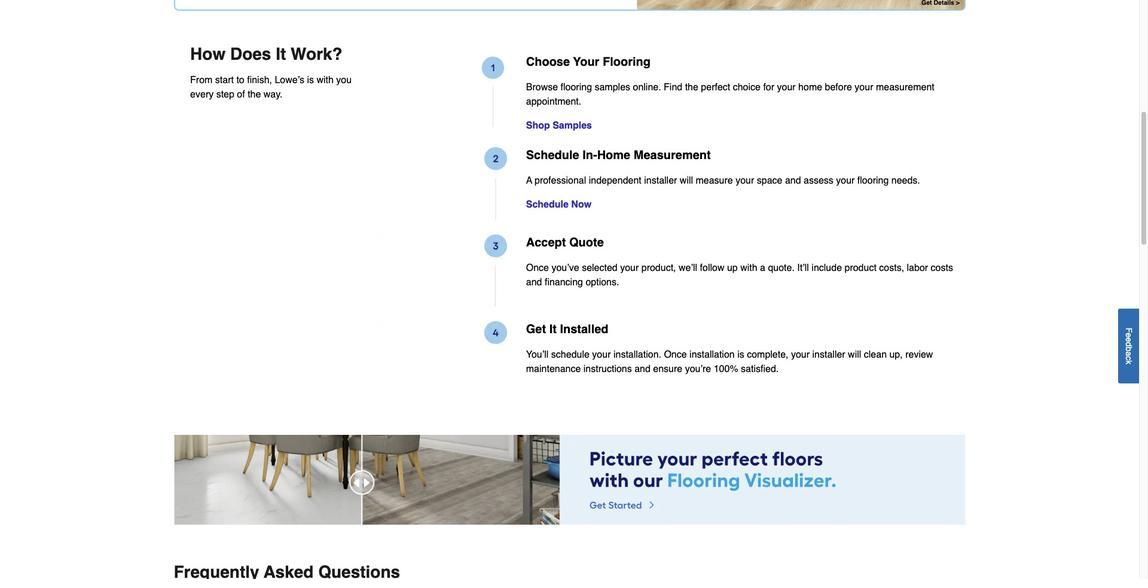 Task type: locate. For each thing, give the bounding box(es) containing it.
1 vertical spatial will
[[848, 350, 862, 360]]

and
[[786, 175, 801, 186], [526, 277, 542, 288], [635, 364, 651, 375]]

1 horizontal spatial the
[[685, 82, 699, 93]]

and left "financing"
[[526, 277, 542, 288]]

flooring inside browse flooring samples online. find the perfect choice for your home before your measurement appointment.
[[561, 82, 592, 93]]

0 horizontal spatial will
[[680, 175, 693, 186]]

is right lowe's
[[307, 75, 314, 85]]

0 vertical spatial is
[[307, 75, 314, 85]]

1 horizontal spatial once
[[664, 350, 687, 360]]

how does it work?
[[190, 44, 343, 63]]

1 horizontal spatial and
[[635, 364, 651, 375]]

1 horizontal spatial will
[[848, 350, 862, 360]]

space
[[757, 175, 783, 186]]

2 horizontal spatial and
[[786, 175, 801, 186]]

picture your perfect floors with our flooring visualizer. get started. image
[[174, 435, 966, 525]]

will inside you'll schedule your installation. once installation is complete, your installer will clean up, review maintenance instructions and ensure you're 100% satisfied.
[[848, 350, 862, 360]]

assess
[[804, 175, 834, 186]]

installer
[[645, 175, 678, 186], [813, 350, 846, 360]]

1 horizontal spatial a
[[1125, 351, 1134, 356]]

once
[[526, 262, 549, 273], [664, 350, 687, 360]]

your left product,
[[621, 262, 639, 273]]

is
[[307, 75, 314, 85], [738, 350, 745, 360]]

flooring up appointment.
[[561, 82, 592, 93]]

and right space
[[786, 175, 801, 186]]

with inside once you've selected your product, we'll follow up with a quote. it'll include product costs, labor costs and financing options.
[[741, 262, 758, 273]]

step
[[216, 89, 234, 100]]

it
[[276, 44, 286, 63], [550, 323, 557, 336]]

installer left the clean
[[813, 350, 846, 360]]

how
[[190, 44, 226, 63]]

installer down measurement
[[645, 175, 678, 186]]

1 vertical spatial installer
[[813, 350, 846, 360]]

1 vertical spatial it
[[550, 323, 557, 336]]

costs
[[931, 262, 954, 273]]

0 vertical spatial with
[[317, 75, 334, 85]]

and down installation.
[[635, 364, 651, 375]]

0 horizontal spatial and
[[526, 277, 542, 288]]

1 vertical spatial a
[[1125, 351, 1134, 356]]

schedule up professional
[[526, 148, 580, 162]]

installed
[[560, 323, 609, 336]]

accept quote
[[526, 235, 604, 249]]

include
[[812, 262, 842, 273]]

the
[[685, 82, 699, 93], [248, 89, 261, 100]]

0 horizontal spatial is
[[307, 75, 314, 85]]

schedule in-home measurement
[[526, 148, 711, 162]]

get it installed
[[526, 323, 609, 336]]

accept
[[526, 235, 566, 249]]

start
[[215, 75, 234, 85]]

satisfied.
[[741, 364, 779, 375]]

0 vertical spatial installer
[[645, 175, 678, 186]]

0 vertical spatial flooring
[[561, 82, 592, 93]]

100%
[[714, 364, 739, 375]]

0 horizontal spatial the
[[248, 89, 261, 100]]

your right before
[[855, 82, 874, 93]]

1 horizontal spatial with
[[741, 262, 758, 273]]

2 e from the top
[[1125, 337, 1134, 342]]

will left the clean
[[848, 350, 862, 360]]

it right get
[[550, 323, 557, 336]]

schedule now link
[[526, 199, 592, 210]]

0 vertical spatial a
[[760, 262, 766, 273]]

will left the measure
[[680, 175, 693, 186]]

2 vertical spatial and
[[635, 364, 651, 375]]

1 horizontal spatial installer
[[813, 350, 846, 360]]

you'll
[[526, 350, 549, 360]]

instructions
[[584, 364, 632, 375]]

a up k
[[1125, 351, 1134, 356]]

1 horizontal spatial is
[[738, 350, 745, 360]]

is inside from start to finish, lowe's is with you every step of the way.
[[307, 75, 314, 85]]

way.
[[264, 89, 283, 100]]

f e e d b a c k
[[1125, 327, 1134, 364]]

once up the ensure in the bottom of the page
[[664, 350, 687, 360]]

is inside you'll schedule your installation. once installation is complete, your installer will clean up, review maintenance instructions and ensure you're 100% satisfied.
[[738, 350, 745, 360]]

a
[[760, 262, 766, 273], [1125, 351, 1134, 356]]

with left you
[[317, 75, 334, 85]]

home
[[598, 148, 631, 162]]

the right find
[[685, 82, 699, 93]]

e up b on the bottom right
[[1125, 337, 1134, 342]]

perfect
[[701, 82, 731, 93]]

clean
[[864, 350, 887, 360]]

the inside browse flooring samples online. find the perfect choice for your home before your measurement appointment.
[[685, 82, 699, 93]]

with right up
[[741, 262, 758, 273]]

from
[[190, 75, 213, 85]]

flooring
[[561, 82, 592, 93], [858, 175, 889, 186]]

1 vertical spatial with
[[741, 262, 758, 273]]

1 vertical spatial and
[[526, 277, 542, 288]]

an icon of the number 4. image
[[374, 321, 507, 394]]

from start to finish, lowe's is with you every step of the way.
[[190, 75, 352, 100]]

0 vertical spatial will
[[680, 175, 693, 186]]

samples
[[595, 82, 631, 93]]

e
[[1125, 333, 1134, 337], [1125, 337, 1134, 342]]

up,
[[890, 350, 903, 360]]

choose your flooring
[[526, 55, 651, 69]]

will
[[680, 175, 693, 186], [848, 350, 862, 360]]

1 vertical spatial schedule
[[526, 199, 569, 210]]

schedule for schedule in-home measurement
[[526, 148, 580, 162]]

1 vertical spatial once
[[664, 350, 687, 360]]

0 vertical spatial schedule
[[526, 148, 580, 162]]

your
[[778, 82, 796, 93], [855, 82, 874, 93], [736, 175, 755, 186], [837, 175, 855, 186], [621, 262, 639, 273], [593, 350, 611, 360], [792, 350, 810, 360]]

0 horizontal spatial with
[[317, 75, 334, 85]]

quote.
[[768, 262, 795, 273]]

once down the accept
[[526, 262, 549, 273]]

1 horizontal spatial flooring
[[858, 175, 889, 186]]

1 horizontal spatial it
[[550, 323, 557, 336]]

the right of
[[248, 89, 261, 100]]

choice
[[733, 82, 761, 93]]

d
[[1125, 342, 1134, 347]]

schedule
[[526, 148, 580, 162], [526, 199, 569, 210]]

1 vertical spatial is
[[738, 350, 745, 360]]

choose
[[526, 55, 570, 69]]

a professional independent installer will measure your space and assess your flooring needs.
[[526, 175, 921, 186]]

a left quote.
[[760, 262, 766, 273]]

2 schedule from the top
[[526, 199, 569, 210]]

0 horizontal spatial once
[[526, 262, 549, 273]]

to
[[237, 75, 245, 85]]

1 schedule from the top
[[526, 148, 580, 162]]

an icon of the number 1. image
[[374, 54, 507, 128]]

0 horizontal spatial it
[[276, 44, 286, 63]]

a inside button
[[1125, 351, 1134, 356]]

every
[[190, 89, 214, 100]]

is up 100%
[[738, 350, 745, 360]]

it up lowe's
[[276, 44, 286, 63]]

browse flooring samples online. find the perfect choice for your home before your measurement appointment.
[[526, 82, 935, 107]]

0 horizontal spatial a
[[760, 262, 766, 273]]

0 horizontal spatial installer
[[645, 175, 678, 186]]

schedule
[[552, 350, 590, 360]]

0 vertical spatial once
[[526, 262, 549, 273]]

0 horizontal spatial flooring
[[561, 82, 592, 93]]

flooring left needs.
[[858, 175, 889, 186]]

e up d
[[1125, 333, 1134, 337]]

with
[[317, 75, 334, 85], [741, 262, 758, 273]]

0 vertical spatial it
[[276, 44, 286, 63]]

0 vertical spatial and
[[786, 175, 801, 186]]

schedule down professional
[[526, 199, 569, 210]]

1 e from the top
[[1125, 333, 1134, 337]]



Task type: describe. For each thing, give the bounding box(es) containing it.
1 vertical spatial flooring
[[858, 175, 889, 186]]

professional
[[535, 175, 587, 186]]

and inside you'll schedule your installation. once installation is complete, your installer will clean up, review maintenance instructions and ensure you're 100% satisfied.
[[635, 364, 651, 375]]

your right complete,
[[792, 350, 810, 360]]

once inside once you've selected your product, we'll follow up with a quote. it'll include product costs, labor costs and financing options.
[[526, 262, 549, 273]]

schedule for schedule now
[[526, 199, 569, 210]]

maintenance
[[526, 364, 581, 375]]

shop samples
[[526, 120, 592, 131]]

measure
[[696, 175, 733, 186]]

once you've selected your product, we'll follow up with a quote. it'll include product costs, labor costs and financing options.
[[526, 262, 954, 288]]

finish,
[[247, 75, 272, 85]]

shop
[[526, 120, 550, 131]]

before
[[825, 82, 853, 93]]

complete,
[[747, 350, 789, 360]]

home
[[799, 82, 823, 93]]

financing
[[545, 277, 583, 288]]

in-
[[583, 148, 598, 162]]

with inside from start to finish, lowe's is with you every step of the way.
[[317, 75, 334, 85]]

lowe's
[[275, 75, 305, 85]]

a
[[526, 175, 532, 186]]

your right "assess"
[[837, 175, 855, 186]]

online.
[[633, 82, 662, 93]]

now
[[572, 199, 592, 210]]

schedule now
[[526, 199, 592, 210]]

measurement
[[634, 148, 711, 162]]

installer inside you'll schedule your installation. once installation is complete, your installer will clean up, review maintenance instructions and ensure you're 100% satisfied.
[[813, 350, 846, 360]]

options.
[[586, 277, 620, 288]]

your
[[573, 55, 600, 69]]

samples
[[553, 120, 592, 131]]

you're
[[685, 364, 712, 375]]

for
[[764, 82, 775, 93]]

c
[[1125, 356, 1134, 360]]

and inside once you've selected your product, we'll follow up with a quote. it'll include product costs, labor costs and financing options.
[[526, 277, 542, 288]]

work?
[[291, 44, 343, 63]]

your up instructions
[[593, 350, 611, 360]]

appointment.
[[526, 96, 582, 107]]

labor
[[907, 262, 929, 273]]

independent
[[589, 175, 642, 186]]

your right 'for'
[[778, 82, 796, 93]]

advertisement region
[[174, 0, 966, 13]]

product,
[[642, 262, 676, 273]]

an icon of the number 3. image
[[374, 234, 507, 307]]

shop samples link
[[526, 120, 592, 131]]

a inside once you've selected your product, we'll follow up with a quote. it'll include product costs, labor costs and financing options.
[[760, 262, 766, 273]]

costs,
[[880, 262, 905, 273]]

once inside you'll schedule your installation. once installation is complete, your installer will clean up, review maintenance instructions and ensure you're 100% satisfied.
[[664, 350, 687, 360]]

an icon of the number 2. image
[[374, 147, 507, 220]]

k
[[1125, 360, 1134, 364]]

the inside from start to finish, lowe's is with you every step of the way.
[[248, 89, 261, 100]]

installation.
[[614, 350, 662, 360]]

f e e d b a c k button
[[1119, 308, 1140, 383]]

ensure
[[654, 364, 683, 375]]

get
[[526, 323, 546, 336]]

you've
[[552, 262, 580, 273]]

flooring
[[603, 55, 651, 69]]

selected
[[582, 262, 618, 273]]

review
[[906, 350, 934, 360]]

find
[[664, 82, 683, 93]]

we'll
[[679, 262, 698, 273]]

installation
[[690, 350, 735, 360]]

you
[[336, 75, 352, 85]]

follow
[[700, 262, 725, 273]]

your inside once you've selected your product, we'll follow up with a quote. it'll include product costs, labor costs and financing options.
[[621, 262, 639, 273]]

needs.
[[892, 175, 921, 186]]

product
[[845, 262, 877, 273]]

b
[[1125, 347, 1134, 351]]

your left space
[[736, 175, 755, 186]]

measurement
[[876, 82, 935, 93]]

it'll
[[798, 262, 809, 273]]

browse
[[526, 82, 558, 93]]

does
[[230, 44, 271, 63]]

of
[[237, 89, 245, 100]]

you'll schedule your installation. once installation is complete, your installer will clean up, review maintenance instructions and ensure you're 100% satisfied.
[[526, 350, 934, 375]]

up
[[727, 262, 738, 273]]

quote
[[570, 235, 604, 249]]

f
[[1125, 327, 1134, 333]]



Task type: vqa. For each thing, say whether or not it's contained in the screenshot.
third THE POT from the right
no



